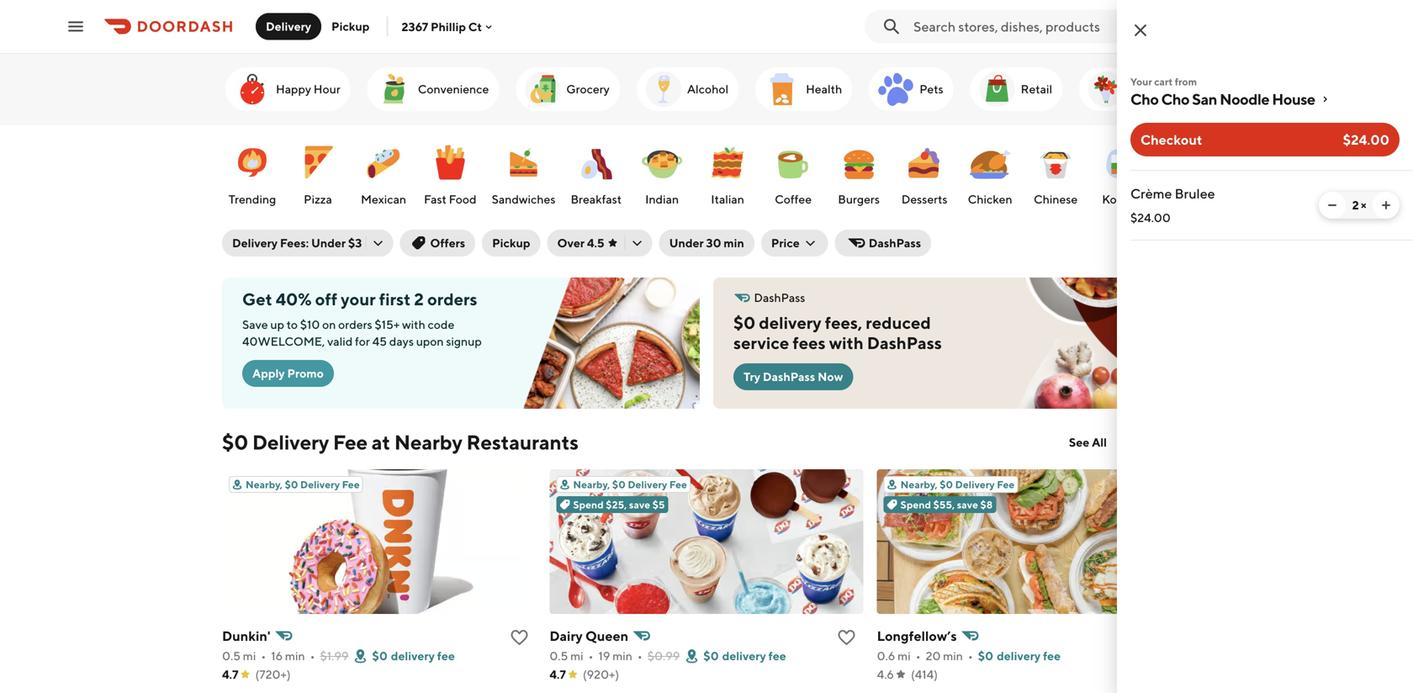 Task type: locate. For each thing, give the bounding box(es) containing it.
4.7 down the dairy
[[550, 667, 566, 681]]

grocery
[[566, 82, 610, 96]]

alcohol
[[687, 82, 729, 96]]

0 horizontal spatial spend
[[573, 499, 604, 511]]

5 • from the left
[[916, 649, 921, 663]]

1 horizontal spatial 0.5
[[550, 649, 568, 663]]

dashpass down reduced
[[867, 333, 942, 353]]

retail link
[[970, 67, 1063, 111]]

3 fee from the left
[[1043, 649, 1061, 663]]

0 vertical spatial pickup
[[331, 19, 370, 33]]

signup
[[446, 334, 482, 348]]

alcohol link
[[637, 67, 739, 111]]

delivery
[[266, 19, 311, 33], [232, 236, 278, 250], [252, 430, 329, 454], [300, 479, 340, 490], [628, 479, 667, 490], [955, 479, 995, 490]]

• right 20
[[968, 649, 973, 663]]

2 4.7 from the left
[[550, 667, 566, 681]]

0 vertical spatial with
[[402, 318, 425, 331]]

0.6 mi • 20 min • $0 delivery fee
[[877, 649, 1061, 663]]

$0
[[734, 313, 756, 333], [222, 430, 248, 454], [285, 479, 298, 490], [612, 479, 626, 490], [940, 479, 953, 490], [372, 649, 388, 663], [704, 649, 719, 663], [978, 649, 994, 663]]

nearby, $0 delivery fee for spend $25, save $5
[[573, 479, 687, 490]]

1 horizontal spatial nearby,
[[573, 479, 610, 490]]

1 nearby, from the left
[[246, 479, 283, 490]]

save for $55,
[[957, 499, 978, 511]]

cart
[[1154, 76, 1173, 87]]

click to add this store to your saved list image
[[509, 628, 529, 648], [837, 628, 857, 648]]

see all
[[1069, 435, 1107, 449]]

delivery fees: under $3
[[232, 236, 362, 250]]

2 nearby, from the left
[[573, 479, 610, 490]]

dashpass down desserts
[[869, 236, 921, 250]]

cho cho san noodle house
[[1131, 90, 1315, 108]]

• left 19
[[589, 649, 593, 663]]

spend left $25,
[[573, 499, 604, 511]]

1 vertical spatial pickup
[[492, 236, 530, 250]]

2 $0 delivery fee from the left
[[704, 649, 786, 663]]

0 horizontal spatial nearby,
[[246, 479, 283, 490]]

apply promo
[[252, 366, 324, 380]]

min right 20
[[943, 649, 963, 663]]

queen
[[585, 628, 629, 644]]

2
[[1352, 198, 1359, 212], [414, 289, 424, 309]]

1 horizontal spatial orders
[[427, 289, 477, 309]]

house
[[1272, 90, 1315, 108]]

0 horizontal spatial save
[[629, 499, 650, 511]]

1 horizontal spatial save
[[957, 499, 978, 511]]

2 click to add this store to your saved list image from the left
[[837, 628, 857, 648]]

nearby,
[[246, 479, 283, 490], [573, 479, 610, 490], [901, 479, 938, 490]]

mi down dunkin'
[[243, 649, 256, 663]]

0.5 down dunkin'
[[222, 649, 241, 663]]

• left $0.99 on the left bottom
[[638, 649, 643, 663]]

pickup button left 2367
[[321, 13, 380, 40]]

price
[[771, 236, 800, 250]]

2 nearby, $0 delivery fee from the left
[[573, 479, 687, 490]]

$24.00 for crème brulee
[[1131, 211, 1171, 225]]

spend $25, save $5
[[573, 499, 665, 511]]

2367 phillip ct
[[402, 20, 482, 33]]

delivery button
[[256, 13, 321, 40]]

1 horizontal spatial cho
[[1161, 90, 1190, 108]]

pickup for bottom pickup button
[[492, 236, 530, 250]]

with down fees,
[[829, 333, 864, 353]]

pickup right delivery 'button'
[[331, 19, 370, 33]]

3 • from the left
[[589, 649, 593, 663]]

4.7 down dunkin'
[[222, 667, 239, 681]]

0 horizontal spatial cho
[[1131, 90, 1159, 108]]

$24.00 down crème at right top
[[1131, 211, 1171, 225]]

1 horizontal spatial pickup
[[492, 236, 530, 250]]

1 horizontal spatial 4.7
[[550, 667, 566, 681]]

2 save from the left
[[957, 499, 978, 511]]

mi for longfellow's
[[898, 649, 911, 663]]

phillip
[[431, 20, 466, 33]]

pets link
[[869, 67, 954, 111]]

1 cho from the left
[[1131, 90, 1159, 108]]

convenience
[[418, 82, 489, 96]]

under left $3
[[311, 236, 346, 250]]

1 0.5 from the left
[[222, 649, 241, 663]]

your cart from
[[1131, 76, 1197, 87]]

1 mi from the left
[[243, 649, 256, 663]]

1 vertical spatial $24.00
[[1131, 211, 1171, 225]]

with
[[402, 318, 425, 331], [829, 333, 864, 353]]

try dashpass now button
[[734, 363, 853, 390]]

0.5 for dunkin'
[[222, 649, 241, 663]]

save left the $5
[[629, 499, 650, 511]]

$0 delivery fees, reduced service fees with dashpass
[[734, 313, 942, 353]]

1 save from the left
[[629, 499, 650, 511]]

1 horizontal spatial $0 delivery fee
[[704, 649, 786, 663]]

0 horizontal spatial nearby, $0 delivery fee
[[246, 479, 360, 490]]

mi down the dairy
[[570, 649, 584, 663]]

under inside "under 30 min" button
[[669, 236, 704, 250]]

$0 delivery fee right $1.99
[[372, 649, 455, 663]]

$15+
[[375, 318, 400, 331]]

3 nearby, $0 delivery fee from the left
[[901, 479, 1015, 490]]

(920+)
[[583, 667, 619, 681]]

3 mi from the left
[[898, 649, 911, 663]]

$0 delivery fee at nearby restaurants link
[[222, 429, 579, 456]]

save
[[629, 499, 650, 511], [957, 499, 978, 511]]

hour
[[314, 82, 340, 96]]

price button
[[761, 230, 828, 257]]

• left 16
[[261, 649, 266, 663]]

0 horizontal spatial under
[[311, 236, 346, 250]]

orders up "for"
[[338, 318, 372, 331]]

san
[[1192, 90, 1217, 108]]

save left the $8
[[957, 499, 978, 511]]

ct
[[468, 20, 482, 33]]

1 horizontal spatial under
[[669, 236, 704, 250]]

0 horizontal spatial $0 delivery fee
[[372, 649, 455, 663]]

spend
[[573, 499, 604, 511], [901, 499, 931, 511]]

close image
[[1131, 20, 1151, 40]]

mi for dunkin'
[[243, 649, 256, 663]]

mi for dairy queen
[[570, 649, 584, 663]]

pickup for the leftmost pickup button
[[331, 19, 370, 33]]

0 horizontal spatial 0.5
[[222, 649, 241, 663]]

$0 delivery fee for dairy queen
[[704, 649, 786, 663]]

1 • from the left
[[261, 649, 266, 663]]

0 horizontal spatial with
[[402, 318, 425, 331]]

under left 30 at the top of the page
[[669, 236, 704, 250]]

spend for spend $25, save $5
[[573, 499, 604, 511]]

0 vertical spatial pickup button
[[321, 13, 380, 40]]

2 0.5 from the left
[[550, 649, 568, 663]]

valid
[[327, 334, 353, 348]]

4.7
[[222, 667, 239, 681], [550, 667, 566, 681]]

$10
[[300, 318, 320, 331]]

nearby, for spend $55, save $8
[[901, 479, 938, 490]]

ramen
[[1168, 192, 1206, 206]]

0 vertical spatial orders
[[427, 289, 477, 309]]

click to add this store to your saved list image left longfellow's
[[837, 628, 857, 648]]

happy hour
[[276, 82, 340, 96]]

1 horizontal spatial $24.00
[[1343, 132, 1390, 148]]

• left 20
[[916, 649, 921, 663]]

2 left ×
[[1352, 198, 1359, 212]]

0 horizontal spatial orders
[[338, 318, 372, 331]]

0 vertical spatial $24.00
[[1343, 132, 1390, 148]]

0 horizontal spatial click to add this store to your saved list image
[[509, 628, 529, 648]]

min for dairy queen
[[613, 649, 633, 663]]

delivery
[[759, 313, 822, 333], [391, 649, 435, 663], [722, 649, 766, 663], [997, 649, 1041, 663]]

fee for dunkin'
[[437, 649, 455, 663]]

2 under from the left
[[669, 236, 704, 250]]

cho
[[1131, 90, 1159, 108], [1161, 90, 1190, 108]]

1 horizontal spatial with
[[829, 333, 864, 353]]

save for $25,
[[629, 499, 650, 511]]

1 $0 delivery fee from the left
[[372, 649, 455, 663]]

mi
[[243, 649, 256, 663], [570, 649, 584, 663], [898, 649, 911, 663]]

1 horizontal spatial click to add this store to your saved list image
[[837, 628, 857, 648]]

16
[[271, 649, 283, 663]]

2 fee from the left
[[769, 649, 786, 663]]

with up days
[[402, 318, 425, 331]]

2 inside get 40% off your first 2 orders save up to $10 on orders $15+ with code 40welcome, valid for 45 days upon signup
[[414, 289, 424, 309]]

1 horizontal spatial nearby, $0 delivery fee
[[573, 479, 687, 490]]

fees
[[793, 333, 826, 353]]

1 horizontal spatial 2
[[1352, 198, 1359, 212]]

1 horizontal spatial spend
[[901, 499, 931, 511]]

dashpass button
[[835, 230, 931, 257]]

fee
[[333, 430, 368, 454], [342, 479, 360, 490], [670, 479, 687, 490], [997, 479, 1015, 490]]

spend $55, save $8
[[901, 499, 993, 511]]

1 spend from the left
[[573, 499, 604, 511]]

0 horizontal spatial 4.7
[[222, 667, 239, 681]]

1 click to add this store to your saved list image from the left
[[509, 628, 529, 648]]

$0 delivery fee
[[372, 649, 455, 663], [704, 649, 786, 663]]

min inside button
[[724, 236, 744, 250]]

happy hour image
[[232, 69, 273, 109]]

0.6
[[877, 649, 895, 663]]

2 horizontal spatial nearby,
[[901, 479, 938, 490]]

1 horizontal spatial pickup button
[[482, 230, 540, 257]]

0 horizontal spatial $24.00
[[1131, 211, 1171, 225]]

orders up code
[[427, 289, 477, 309]]

fast food
[[424, 192, 477, 206]]

1 vertical spatial with
[[829, 333, 864, 353]]

pickup down sandwiches
[[492, 236, 530, 250]]

see
[[1069, 435, 1090, 449]]

upon
[[416, 334, 444, 348]]

0 horizontal spatial pickup
[[331, 19, 370, 33]]

$0 delivery fee right $0.99 on the left bottom
[[704, 649, 786, 663]]

pets
[[920, 82, 944, 96]]

reduced
[[866, 313, 931, 333]]

2 • from the left
[[310, 649, 315, 663]]

cho down the your
[[1131, 90, 1159, 108]]

min right 16
[[285, 649, 305, 663]]

30
[[706, 236, 721, 250]]

(720+)
[[255, 667, 291, 681]]

2 horizontal spatial nearby, $0 delivery fee
[[901, 479, 1015, 490]]

1 vertical spatial orders
[[338, 318, 372, 331]]

2 right 'first'
[[414, 289, 424, 309]]

40%
[[276, 289, 312, 309]]

0 horizontal spatial 2
[[414, 289, 424, 309]]

under 30 min button
[[659, 230, 754, 257]]

orders
[[427, 289, 477, 309], [338, 318, 372, 331]]

0.5 down the dairy
[[550, 649, 568, 663]]

1 4.7 from the left
[[222, 667, 239, 681]]

mi right '0.6'
[[898, 649, 911, 663]]

2 ×
[[1352, 198, 1366, 212]]

min right 19
[[613, 649, 633, 663]]

dashpass
[[869, 236, 921, 250], [754, 291, 805, 305], [867, 333, 942, 353], [763, 370, 815, 384]]

0 horizontal spatial fee
[[437, 649, 455, 663]]

• left $1.99
[[310, 649, 315, 663]]

2 spend from the left
[[901, 499, 931, 511]]

1 horizontal spatial fee
[[769, 649, 786, 663]]

add one to cart image
[[1380, 199, 1393, 212]]

fee
[[437, 649, 455, 663], [769, 649, 786, 663], [1043, 649, 1061, 663]]

code
[[428, 318, 454, 331]]

nearby, $0 delivery fee
[[246, 479, 360, 490], [573, 479, 687, 490], [901, 479, 1015, 490]]

dashpass inside button
[[763, 370, 815, 384]]

fee for dairy queen
[[769, 649, 786, 663]]

cho down from at right top
[[1161, 90, 1190, 108]]

your
[[341, 289, 376, 309]]

2 horizontal spatial mi
[[898, 649, 911, 663]]

grocery image
[[523, 69, 563, 109]]

$24.00 up ×
[[1343, 132, 1390, 148]]

$5
[[653, 499, 665, 511]]

1 horizontal spatial mi
[[570, 649, 584, 663]]

nearby, for spend $25, save $5
[[573, 479, 610, 490]]

dashpass right try on the bottom right of the page
[[763, 370, 815, 384]]

fast
[[424, 192, 447, 206]]

1 vertical spatial 2
[[414, 289, 424, 309]]

45
[[372, 334, 387, 348]]

2 mi from the left
[[570, 649, 584, 663]]

1 fee from the left
[[437, 649, 455, 663]]

pickup button down sandwiches
[[482, 230, 540, 257]]

min right 30 at the top of the page
[[724, 236, 744, 250]]

0.5 for dairy queen
[[550, 649, 568, 663]]

3 nearby, from the left
[[901, 479, 938, 490]]

$0 inside $0 delivery fees, reduced service fees with dashpass
[[734, 313, 756, 333]]

spend left $55,
[[901, 499, 931, 511]]

0 horizontal spatial mi
[[243, 649, 256, 663]]

6 • from the left
[[968, 649, 973, 663]]

click to add this store to your saved list image left the dairy
[[509, 628, 529, 648]]

2 horizontal spatial fee
[[1043, 649, 1061, 663]]



Task type: vqa. For each thing, say whether or not it's contained in the screenshot.
SHISH
no



Task type: describe. For each thing, give the bounding box(es) containing it.
now
[[818, 370, 843, 384]]

try dashpass now
[[744, 370, 843, 384]]

fees:
[[280, 236, 309, 250]]

brulee
[[1175, 185, 1215, 201]]

dairy queen
[[550, 628, 629, 644]]

dunkin'
[[222, 628, 271, 644]]

$24.00 for checkout
[[1343, 132, 1390, 148]]

remove one from cart image
[[1326, 199, 1339, 212]]

1 nearby, $0 delivery fee from the left
[[246, 479, 360, 490]]

see all link
[[1059, 429, 1117, 456]]

4.6
[[877, 667, 894, 681]]

retail image
[[977, 69, 1018, 109]]

2 cho from the left
[[1161, 90, 1190, 108]]

nearby
[[394, 430, 462, 454]]

0 horizontal spatial pickup button
[[321, 13, 380, 40]]

burgers
[[838, 192, 880, 206]]

breakfast
[[571, 192, 622, 206]]

longfellow's
[[877, 628, 957, 644]]

trending link
[[224, 134, 281, 211]]

happy
[[276, 82, 311, 96]]

up
[[270, 318, 284, 331]]

4.7 for dairy queen
[[550, 667, 566, 681]]

$0 delivery fee for dunkin'
[[372, 649, 455, 663]]

crème
[[1131, 185, 1172, 201]]

2367
[[402, 20, 428, 33]]

dashpass up service
[[754, 291, 805, 305]]

over
[[557, 236, 585, 250]]

restaurants
[[466, 430, 579, 454]]

with inside get 40% off your first 2 orders save up to $10 on orders $15+ with code 40welcome, valid for 45 days upon signup
[[402, 318, 425, 331]]

convenience image
[[374, 69, 414, 109]]

click to add this store to your saved list image for dunkin'
[[509, 628, 529, 648]]

$8
[[980, 499, 993, 511]]

korean
[[1102, 192, 1141, 206]]

chicken
[[968, 192, 1012, 206]]

dashpass inside "button"
[[869, 236, 921, 250]]

from
[[1175, 76, 1197, 87]]

delivery inside $0 delivery fees, reduced service fees with dashpass
[[759, 313, 822, 333]]

apply promo button
[[242, 360, 334, 387]]

save
[[242, 318, 268, 331]]

$55,
[[933, 499, 955, 511]]

spend for spend $55, save $8
[[901, 499, 931, 511]]

health image
[[762, 69, 803, 109]]

click to add this store to your saved list image for dairy queen
[[837, 628, 857, 648]]

desserts
[[902, 192, 948, 206]]

×
[[1361, 198, 1366, 212]]

40welcome,
[[242, 334, 325, 348]]

noodle
[[1220, 90, 1269, 108]]

retail
[[1021, 82, 1052, 96]]

pets image
[[876, 69, 916, 109]]

off
[[315, 289, 337, 309]]

for
[[355, 334, 370, 348]]

all
[[1092, 435, 1107, 449]]

get
[[242, 289, 272, 309]]

1 under from the left
[[311, 236, 346, 250]]

crème brulee
[[1131, 185, 1215, 201]]

$0 delivery fee at nearby restaurants
[[222, 430, 579, 454]]

$0.99
[[648, 649, 680, 663]]

health
[[806, 82, 842, 96]]

food
[[449, 192, 477, 206]]

service
[[734, 333, 789, 353]]

2367 phillip ct button
[[402, 20, 496, 33]]

min for dunkin'
[[285, 649, 305, 663]]

to
[[287, 318, 298, 331]]

4 • from the left
[[638, 649, 643, 663]]

chinese
[[1034, 192, 1078, 206]]

italian
[[711, 192, 744, 206]]

open menu image
[[66, 16, 86, 37]]

coffee
[[775, 192, 812, 206]]

min for longfellow's
[[943, 649, 963, 663]]

convenience link
[[367, 67, 499, 111]]

offers
[[430, 236, 465, 250]]

cho cho san noodle house link
[[1131, 89, 1400, 109]]

over 4.5
[[557, 236, 604, 250]]

20
[[926, 649, 941, 663]]

4.7 for dunkin'
[[222, 667, 239, 681]]

at
[[372, 430, 390, 454]]

pizza
[[304, 192, 332, 206]]

flowers image
[[1086, 69, 1126, 109]]

fees,
[[825, 313, 862, 333]]

under 30 min
[[669, 236, 744, 250]]

days
[[389, 334, 414, 348]]

health link
[[755, 67, 852, 111]]

0 vertical spatial 2
[[1352, 198, 1359, 212]]

dairy
[[550, 628, 583, 644]]

try
[[744, 370, 760, 384]]

mexican
[[361, 192, 406, 206]]

first
[[379, 289, 411, 309]]

promo
[[287, 366, 324, 380]]

4.5
[[587, 236, 604, 250]]

next button of carousel image
[[1183, 164, 1200, 181]]

alcohol image
[[643, 69, 684, 109]]

0.5 mi • 19 min •
[[550, 649, 643, 663]]

dashpass inside $0 delivery fees, reduced service fees with dashpass
[[867, 333, 942, 353]]

delivery inside 'button'
[[266, 19, 311, 33]]

next button of carousel image
[[1183, 81, 1200, 98]]

with inside $0 delivery fees, reduced service fees with dashpass
[[829, 333, 864, 353]]

grocery link
[[516, 67, 620, 111]]

trending
[[229, 192, 276, 206]]

your
[[1131, 76, 1152, 87]]

nearby, $0 delivery fee for spend $55, save $8
[[901, 479, 1015, 490]]

(414)
[[911, 667, 938, 681]]

flowers link
[[1079, 67, 1182, 111]]

1 vertical spatial pickup button
[[482, 230, 540, 257]]

$1.99
[[320, 649, 349, 663]]



